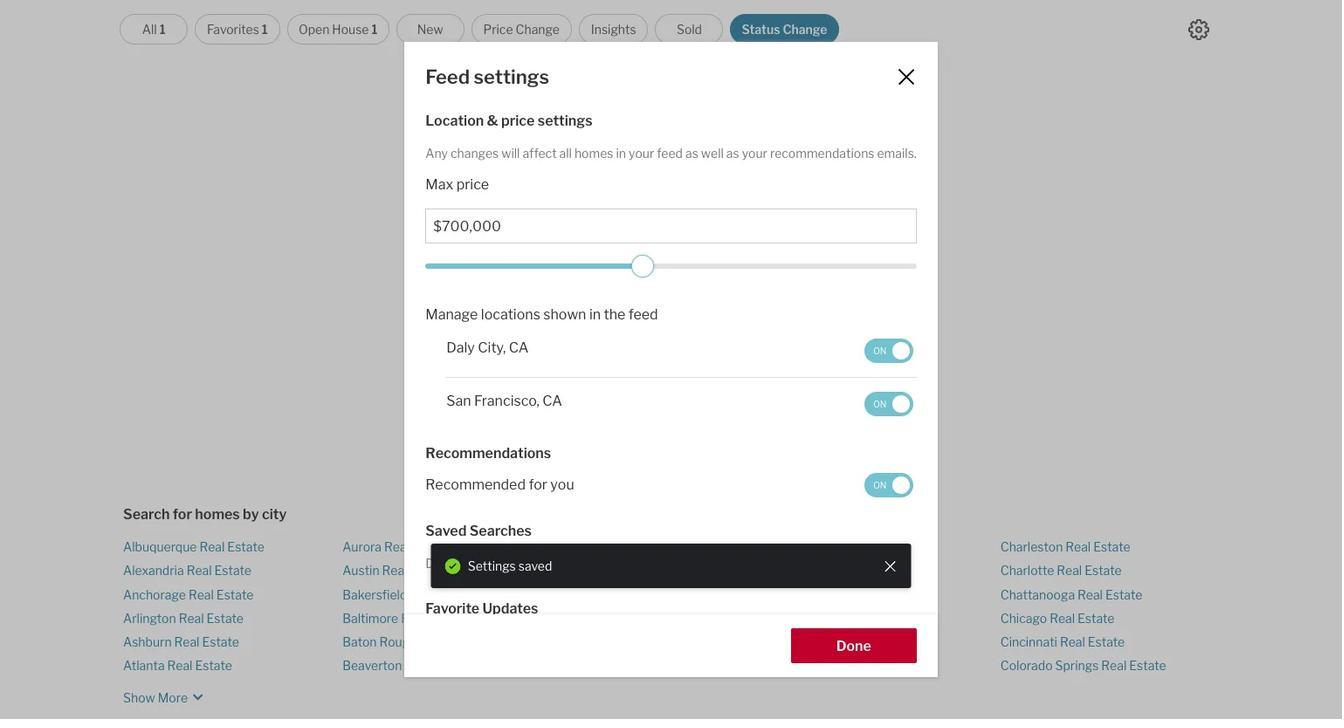 Task type: describe. For each thing, give the bounding box(es) containing it.
all
[[559, 146, 572, 160]]

ca for san francisco, ca
[[543, 393, 562, 409]]

2 as from the left
[[727, 146, 739, 160]]

chattanooga
[[1001, 587, 1075, 602]]

chandler real estate
[[781, 659, 901, 674]]

estate for albuquerque real estate
[[227, 540, 264, 555]]

Max price input text field
[[433, 218, 909, 235]]

feed left well
[[657, 146, 683, 160]]

search
[[123, 507, 170, 523]]

ashburn real estate link
[[123, 635, 239, 650]]

1 horizontal spatial in
[[616, 146, 626, 160]]

buffalo
[[781, 587, 823, 602]]

brentwood
[[781, 564, 845, 578]]

boca raton real estate link
[[562, 587, 696, 602]]

locations
[[481, 306, 540, 323]]

new
[[417, 22, 443, 37]]

raton
[[594, 587, 628, 602]]

bowie real estate
[[781, 540, 884, 555]]

1 for all 1
[[160, 22, 166, 37]]

charlotte real estate link
[[1001, 564, 1122, 578]]

beaverton
[[343, 659, 402, 674]]

real for austin real estate
[[382, 564, 407, 578]]

real for aurora real estate
[[384, 540, 410, 555]]

open
[[299, 22, 330, 37]]

city
[[262, 507, 287, 523]]

change for price change
[[516, 22, 560, 37]]

Insights radio
[[579, 14, 648, 45]]

favorites 1
[[207, 22, 268, 37]]

Price Change radio
[[471, 14, 572, 45]]

submit search image
[[856, 342, 870, 356]]

chicago real estate link
[[1001, 611, 1115, 626]]

1 for favorites 1
[[262, 22, 268, 37]]

price
[[483, 22, 513, 37]]

&
[[487, 112, 498, 129]]

any changes will affect all homes in your feed as well as your recommendations emails.
[[426, 146, 917, 160]]

cincinnati real estate
[[1001, 635, 1125, 650]]

1 vertical spatial settings
[[538, 112, 593, 129]]

alexandria real estate
[[123, 564, 252, 578]]

arlington real estate link
[[123, 611, 244, 626]]

charleston real estate
[[1001, 540, 1131, 555]]

0 vertical spatial price
[[501, 112, 535, 129]]

you
[[551, 477, 574, 494]]

status
[[742, 22, 780, 37]]

cincinnati real estate link
[[1001, 635, 1125, 650]]

chandler
[[781, 659, 833, 674]]

feed settings
[[426, 65, 549, 88]]

estate for alexandria real estate
[[214, 564, 252, 578]]

real for baltimore real estate
[[401, 611, 426, 626]]

baton rouge real estate link
[[343, 635, 484, 650]]

estate for chicago real estate
[[1078, 611, 1115, 626]]

real for brentwood real estate
[[848, 564, 873, 578]]

arlington
[[123, 611, 176, 626]]

your right building
[[544, 299, 573, 315]]

atlanta
[[123, 659, 165, 674]]

searches
[[470, 523, 532, 540]]

baton rouge real estate
[[343, 635, 484, 650]]

status change
[[742, 22, 828, 37]]

brentwood real estate
[[781, 564, 913, 578]]

real down burlington real estate link
[[847, 635, 872, 650]]

done
[[837, 639, 871, 655]]

recommendations
[[426, 445, 551, 462]]

estate for bend real estate
[[623, 540, 660, 555]]

1 inside open house option
[[372, 22, 378, 37]]

all
[[142, 22, 157, 37]]

real for beaverton real estate
[[405, 659, 430, 674]]

alexandria
[[123, 564, 184, 578]]

ashburn real estate
[[123, 635, 239, 650]]

estate for buffalo real estate
[[854, 587, 891, 602]]

real for albuquerque real estate
[[200, 540, 225, 555]]

for for recommended
[[529, 477, 548, 494]]

real for charleston real estate
[[1066, 540, 1091, 555]]

estate for aurora real estate
[[412, 540, 449, 555]]

notifications.
[[757, 556, 831, 571]]

real for bakersfield real estate
[[410, 587, 435, 602]]

estate for brentwood real estate
[[876, 564, 913, 578]]

real right springs
[[1102, 659, 1127, 674]]

san francisco, ca
[[446, 393, 562, 409]]

deleting
[[426, 556, 474, 571]]

favorite updates
[[426, 601, 538, 618]]

real for chicago real estate
[[1050, 611, 1075, 626]]

cape
[[781, 635, 811, 650]]

estate for chandler real estate
[[863, 659, 901, 674]]

arlington real estate
[[123, 611, 244, 626]]

beaverton real estate
[[343, 659, 470, 674]]

colorado springs real estate
[[1001, 659, 1167, 674]]

settings saved section
[[431, 544, 911, 589]]

deleting your saved search will also affect your emails and notifications.
[[426, 556, 831, 571]]

1 horizontal spatial affect
[[629, 556, 663, 571]]

change for status change
[[783, 22, 828, 37]]

saved inside "section"
[[519, 559, 552, 574]]

search for homes by city
[[123, 507, 287, 523]]

real for bowie real estate
[[820, 540, 845, 555]]

estate down favorite at the left of the page
[[447, 635, 484, 650]]

estate for baltimore real estate
[[429, 611, 466, 626]]

real for bend real estate
[[595, 540, 620, 555]]

settings
[[468, 559, 516, 574]]

all 1
[[142, 22, 166, 37]]

recommended
[[426, 477, 526, 494]]

real for atlanta real estate
[[167, 659, 193, 674]]

0 vertical spatial will
[[502, 146, 520, 160]]

insights
[[591, 22, 636, 37]]

0 vertical spatial and
[[735, 299, 759, 315]]

albuquerque
[[123, 540, 197, 555]]

austin real estate link
[[343, 564, 447, 578]]

atlanta real estate
[[123, 659, 232, 674]]

estate for chattanooga real estate
[[1106, 587, 1143, 602]]

real for cincinnati real estate
[[1060, 635, 1085, 650]]

start building your feed by saving searches and favoriting homes.
[[454, 299, 875, 315]]

0 horizontal spatial price
[[456, 176, 489, 193]]

Street address, city, state, zip search field
[[447, 331, 844, 366]]

feed
[[426, 65, 470, 88]]

baltimore real estate link
[[343, 611, 466, 626]]

0 vertical spatial homes
[[575, 146, 614, 160]]

chattanooga real estate link
[[1001, 587, 1143, 602]]

bend real estate
[[562, 540, 660, 555]]

the
[[604, 306, 626, 323]]

estate for bowie real estate
[[847, 540, 884, 555]]

done button
[[791, 629, 917, 664]]

Max price slider range field
[[426, 255, 917, 278]]

feed down no
[[576, 299, 606, 315]]

also
[[603, 556, 626, 571]]

beaverton real estate link
[[343, 659, 470, 674]]



Task type: vqa. For each thing, say whether or not it's contained in the screenshot.
CHANGE associated with Status Change
yes



Task type: locate. For each thing, give the bounding box(es) containing it.
1 vertical spatial will
[[582, 556, 600, 571]]

0 horizontal spatial will
[[502, 146, 520, 160]]

real up austin real estate link
[[384, 540, 410, 555]]

daly
[[446, 340, 475, 356]]

aurora real estate
[[343, 540, 449, 555]]

real for arlington real estate
[[179, 611, 204, 626]]

estate for bakersfield real estate
[[438, 587, 475, 602]]

austin real estate
[[343, 564, 447, 578]]

0 horizontal spatial homes
[[195, 507, 240, 523]]

0 horizontal spatial by
[[243, 507, 259, 523]]

boise
[[562, 611, 594, 626]]

estate up bakersfield real estate
[[410, 564, 447, 578]]

estate down done
[[863, 659, 901, 674]]

cape coral real estate
[[781, 635, 911, 650]]

real for anchorage real estate
[[189, 587, 214, 602]]

real up also
[[595, 540, 620, 555]]

price
[[501, 112, 535, 129], [456, 176, 489, 193]]

2 change from the left
[[783, 22, 828, 37]]

0 vertical spatial by
[[609, 299, 625, 315]]

show more
[[123, 690, 188, 705]]

1 horizontal spatial price
[[501, 112, 535, 129]]

real right the rouge
[[419, 635, 445, 650]]

buffalo real estate
[[781, 587, 891, 602]]

real down aurora real estate
[[382, 564, 407, 578]]

estate up chattanooga real estate
[[1085, 564, 1122, 578]]

for up albuquerque real estate link at the bottom of the page
[[173, 507, 192, 523]]

estate up done 'button'
[[871, 611, 909, 626]]

charlotte real estate
[[1001, 564, 1122, 578]]

location & price settings
[[426, 112, 593, 129]]

real up charlotte real estate at the right bottom of the page
[[1066, 540, 1091, 555]]

settings up all
[[538, 112, 593, 129]]

for for search
[[173, 507, 192, 523]]

2 1 from the left
[[262, 22, 268, 37]]

0 vertical spatial ca
[[509, 340, 529, 356]]

ca right francisco,
[[543, 393, 562, 409]]

recommendations
[[770, 146, 875, 160]]

estate for arlington real estate
[[207, 611, 244, 626]]

estate down albuquerque real estate link at the bottom of the page
[[214, 564, 252, 578]]

chandler real estate link
[[781, 659, 901, 674]]

more
[[158, 690, 188, 705]]

updates
[[483, 601, 538, 618]]

city,
[[478, 340, 506, 356]]

estate for austin real estate
[[410, 564, 447, 578]]

0 horizontal spatial for
[[173, 507, 192, 523]]

estate down emails
[[658, 587, 696, 602]]

change right price
[[516, 22, 560, 37]]

by left saving
[[609, 299, 625, 315]]

estate down "ashburn real estate" link
[[195, 659, 232, 674]]

1
[[160, 22, 166, 37], [262, 22, 268, 37], [372, 22, 378, 37]]

1 vertical spatial price
[[456, 176, 489, 193]]

estate down "baton rouge real estate"
[[433, 659, 470, 674]]

no updates found
[[584, 266, 745, 288]]

0 vertical spatial affect
[[523, 146, 557, 160]]

1 horizontal spatial ca
[[543, 393, 562, 409]]

change
[[516, 22, 560, 37], [783, 22, 828, 37]]

1 vertical spatial by
[[243, 507, 259, 523]]

house
[[332, 22, 369, 37]]

estate down deleting
[[438, 587, 475, 602]]

0 vertical spatial in
[[616, 146, 626, 160]]

price change
[[483, 22, 560, 37]]

homes up albuquerque real estate
[[195, 507, 240, 523]]

estate for beaverton real estate
[[433, 659, 470, 674]]

real
[[200, 540, 225, 555], [384, 540, 410, 555], [595, 540, 620, 555], [820, 540, 845, 555], [1066, 540, 1091, 555], [187, 564, 212, 578], [382, 564, 407, 578], [848, 564, 873, 578], [1057, 564, 1082, 578], [189, 587, 214, 602], [410, 587, 435, 602], [631, 587, 656, 602], [826, 587, 851, 602], [1078, 587, 1103, 602], [179, 611, 204, 626], [401, 611, 426, 626], [597, 611, 622, 626], [844, 611, 869, 626], [1050, 611, 1075, 626], [174, 635, 200, 650], [419, 635, 445, 650], [847, 635, 872, 650], [1060, 635, 1085, 650], [167, 659, 193, 674], [405, 659, 430, 674], [836, 659, 861, 674], [1102, 659, 1127, 674]]

bakersfield real estate link
[[343, 587, 475, 602]]

estate down chattanooga real estate
[[1078, 611, 1115, 626]]

shown
[[543, 306, 586, 323]]

1 inside favorites option
[[262, 22, 268, 37]]

bakersfield real estate
[[343, 587, 475, 602]]

change inside status change radio
[[783, 22, 828, 37]]

ca
[[509, 340, 529, 356], [543, 393, 562, 409]]

estate right springs
[[1130, 659, 1167, 674]]

feed
[[657, 146, 683, 160], [576, 299, 606, 315], [629, 306, 658, 323]]

location
[[426, 112, 484, 129]]

real up 'baton rouge real estate' link
[[401, 611, 426, 626]]

no
[[584, 266, 610, 288]]

settings up location & price settings
[[474, 65, 549, 88]]

estate for burlington real estate
[[871, 611, 909, 626]]

your down saved searches on the left bottom of page
[[476, 556, 502, 571]]

real down anchorage real estate
[[179, 611, 204, 626]]

1 right favorites
[[262, 22, 268, 37]]

affect
[[523, 146, 557, 160], [629, 556, 663, 571]]

1 vertical spatial homes
[[195, 507, 240, 523]]

saved right settings
[[519, 559, 552, 574]]

0 horizontal spatial as
[[686, 146, 699, 160]]

in right all
[[616, 146, 626, 160]]

1 horizontal spatial as
[[727, 146, 739, 160]]

in left the
[[589, 306, 601, 323]]

option group
[[120, 14, 839, 45]]

springs
[[1056, 659, 1099, 674]]

estate up charlotte real estate at the right bottom of the page
[[1094, 540, 1131, 555]]

updates
[[614, 266, 688, 288]]

coral
[[814, 635, 844, 650]]

3 1 from the left
[[372, 22, 378, 37]]

1 horizontal spatial change
[[783, 22, 828, 37]]

real for ashburn real estate
[[174, 635, 200, 650]]

estate for ashburn real estate
[[202, 635, 239, 650]]

1 horizontal spatial 1
[[262, 22, 268, 37]]

estate right done
[[874, 635, 911, 650]]

boise real estate
[[562, 611, 662, 626]]

Status Change radio
[[731, 14, 839, 45]]

bend
[[562, 540, 592, 555]]

real down arlington real estate link
[[174, 635, 200, 650]]

estate for anchorage real estate
[[216, 587, 254, 602]]

estate down brentwood real estate
[[854, 587, 891, 602]]

real right "raton"
[[631, 587, 656, 602]]

emails
[[694, 556, 731, 571]]

searches
[[673, 299, 732, 315]]

affect left all
[[523, 146, 557, 160]]

0 vertical spatial settings
[[474, 65, 549, 88]]

anchorage real estate link
[[123, 587, 254, 602]]

francisco,
[[474, 393, 540, 409]]

All radio
[[120, 14, 188, 45]]

1 change from the left
[[516, 22, 560, 37]]

charleston real estate link
[[1001, 540, 1131, 555]]

1 vertical spatial in
[[589, 306, 601, 323]]

real down 'baton rouge real estate' link
[[405, 659, 430, 674]]

1 vertical spatial and
[[733, 556, 754, 571]]

manage
[[426, 306, 478, 323]]

1 horizontal spatial for
[[529, 477, 548, 494]]

rouge
[[379, 635, 417, 650]]

will down location & price settings
[[502, 146, 520, 160]]

favorite
[[426, 601, 480, 618]]

aurora real estate link
[[343, 540, 449, 555]]

estate for charlotte real estate
[[1085, 564, 1122, 578]]

found
[[692, 266, 745, 288]]

real for charlotte real estate
[[1057, 564, 1082, 578]]

as right well
[[727, 146, 739, 160]]

bowie real estate link
[[781, 540, 884, 555]]

1 as from the left
[[686, 146, 699, 160]]

emails.
[[877, 146, 917, 160]]

estate down alexandria real estate link
[[216, 587, 254, 602]]

real up burlington real estate
[[826, 587, 851, 602]]

0 horizontal spatial affect
[[523, 146, 557, 160]]

charleston
[[1001, 540, 1063, 555]]

your left well
[[629, 146, 654, 160]]

estate for boise real estate
[[625, 611, 662, 626]]

estate down boca raton real estate
[[625, 611, 662, 626]]

favorites
[[207, 22, 259, 37]]

real for boise real estate
[[597, 611, 622, 626]]

your right well
[[742, 146, 768, 160]]

real down albuquerque real estate link at the bottom of the page
[[187, 564, 212, 578]]

estate for charleston real estate
[[1094, 540, 1131, 555]]

ca for daly city, ca
[[509, 340, 529, 356]]

1 vertical spatial ca
[[543, 393, 562, 409]]

real up springs
[[1060, 635, 1085, 650]]

recommended for you
[[426, 477, 574, 494]]

price down changes
[[456, 176, 489, 193]]

real down charlotte real estate at the right bottom of the page
[[1078, 587, 1103, 602]]

1 right all
[[160, 22, 166, 37]]

in
[[616, 146, 626, 160], [589, 306, 601, 323]]

estate
[[227, 540, 264, 555], [412, 540, 449, 555], [623, 540, 660, 555], [847, 540, 884, 555], [1094, 540, 1131, 555], [214, 564, 252, 578], [410, 564, 447, 578], [876, 564, 913, 578], [1085, 564, 1122, 578], [216, 587, 254, 602], [438, 587, 475, 602], [658, 587, 696, 602], [854, 587, 891, 602], [1106, 587, 1143, 602], [207, 611, 244, 626], [429, 611, 466, 626], [625, 611, 662, 626], [871, 611, 909, 626], [1078, 611, 1115, 626], [202, 635, 239, 650], [447, 635, 484, 650], [874, 635, 911, 650], [1088, 635, 1125, 650], [195, 659, 232, 674], [433, 659, 470, 674], [863, 659, 901, 674], [1130, 659, 1167, 674]]

estate up "baton rouge real estate"
[[429, 611, 466, 626]]

chicago
[[1001, 611, 1047, 626]]

boca raton real estate
[[562, 587, 696, 602]]

1 horizontal spatial will
[[582, 556, 600, 571]]

real for buffalo real estate
[[826, 587, 851, 602]]

anchorage real estate
[[123, 587, 254, 602]]

homes right all
[[575, 146, 614, 160]]

real up cape coral real estate at the right bottom of page
[[844, 611, 869, 626]]

atlanta real estate link
[[123, 659, 232, 674]]

0 horizontal spatial 1
[[160, 22, 166, 37]]

show
[[123, 690, 155, 705]]

building
[[489, 299, 541, 315]]

estate up colorado springs real estate link
[[1088, 635, 1125, 650]]

estate up buffalo real estate
[[876, 564, 913, 578]]

price right &
[[501, 112, 535, 129]]

real up buffalo real estate
[[848, 564, 873, 578]]

0 horizontal spatial in
[[589, 306, 601, 323]]

for left the you
[[529, 477, 548, 494]]

real down alexandria real estate link
[[189, 587, 214, 602]]

sold
[[677, 22, 702, 37]]

estate for cincinnati real estate
[[1088, 635, 1125, 650]]

2 horizontal spatial 1
[[372, 22, 378, 37]]

charlotte
[[1001, 564, 1054, 578]]

real down "ashburn real estate" link
[[167, 659, 193, 674]]

real up baltimore real estate link
[[410, 587, 435, 602]]

buffalo real estate link
[[781, 587, 891, 602]]

bowie
[[781, 540, 817, 555]]

by left city
[[243, 507, 259, 523]]

your left emails
[[666, 556, 691, 571]]

saving
[[628, 299, 670, 315]]

estate up brentwood real estate
[[847, 540, 884, 555]]

change right status
[[783, 22, 828, 37]]

estate down anchorage real estate link
[[207, 611, 244, 626]]

Favorites radio
[[195, 14, 280, 45]]

estate down arlington real estate link
[[202, 635, 239, 650]]

real up cincinnati real estate link
[[1050, 611, 1075, 626]]

bend real estate link
[[562, 540, 660, 555]]

real up 'chattanooga real estate' link
[[1057, 564, 1082, 578]]

Open House radio
[[287, 14, 389, 45]]

saved searches
[[426, 523, 532, 540]]

boise real estate link
[[562, 611, 662, 626]]

estate for atlanta real estate
[[195, 659, 232, 674]]

albuquerque real estate link
[[123, 540, 264, 555]]

burlington real estate
[[781, 611, 909, 626]]

changes
[[451, 146, 499, 160]]

1 vertical spatial affect
[[629, 556, 663, 571]]

1 horizontal spatial homes
[[575, 146, 614, 160]]

real for alexandria real estate
[[187, 564, 212, 578]]

as left well
[[686, 146, 699, 160]]

real down done
[[836, 659, 861, 674]]

saved down searches
[[504, 556, 538, 571]]

New radio
[[396, 14, 464, 45]]

baltimore
[[343, 611, 398, 626]]

1 horizontal spatial by
[[609, 299, 625, 315]]

change inside 'price change' option
[[516, 22, 560, 37]]

Sold radio
[[655, 14, 724, 45]]

feed right the
[[629, 306, 658, 323]]

1 inside all radio
[[160, 22, 166, 37]]

brentwood real estate link
[[781, 564, 913, 578]]

boca
[[562, 587, 591, 602]]

option group containing all
[[120, 14, 839, 45]]

1 right house
[[372, 22, 378, 37]]

and down the found
[[735, 299, 759, 315]]

burlington real estate link
[[781, 611, 909, 626]]

0 horizontal spatial ca
[[509, 340, 529, 356]]

1 1 from the left
[[160, 22, 166, 37]]

estate down charlotte real estate at the right bottom of the page
[[1106, 587, 1143, 602]]

1 vertical spatial for
[[173, 507, 192, 523]]

real for chandler real estate
[[836, 659, 861, 674]]

real for chattanooga real estate
[[1078, 587, 1103, 602]]

0 vertical spatial for
[[529, 477, 548, 494]]

real for burlington real estate
[[844, 611, 869, 626]]

homes
[[575, 146, 614, 160], [195, 507, 240, 523]]

cape coral real estate link
[[781, 635, 911, 650]]

estate down saved
[[412, 540, 449, 555]]

real up brentwood real estate link at the bottom of page
[[820, 540, 845, 555]]

search
[[541, 556, 579, 571]]

settings saved
[[468, 559, 552, 574]]

real down search for homes by city
[[200, 540, 225, 555]]

will down bend
[[582, 556, 600, 571]]

estate down city
[[227, 540, 264, 555]]

affect right also
[[629, 556, 663, 571]]

saved
[[504, 556, 538, 571], [519, 559, 552, 574]]

ca right city,
[[509, 340, 529, 356]]

real down "raton"
[[597, 611, 622, 626]]

0 horizontal spatial change
[[516, 22, 560, 37]]

and right emails
[[733, 556, 754, 571]]

estate up deleting your saved search will also affect your emails and notifications.
[[623, 540, 660, 555]]

start
[[454, 299, 486, 315]]



